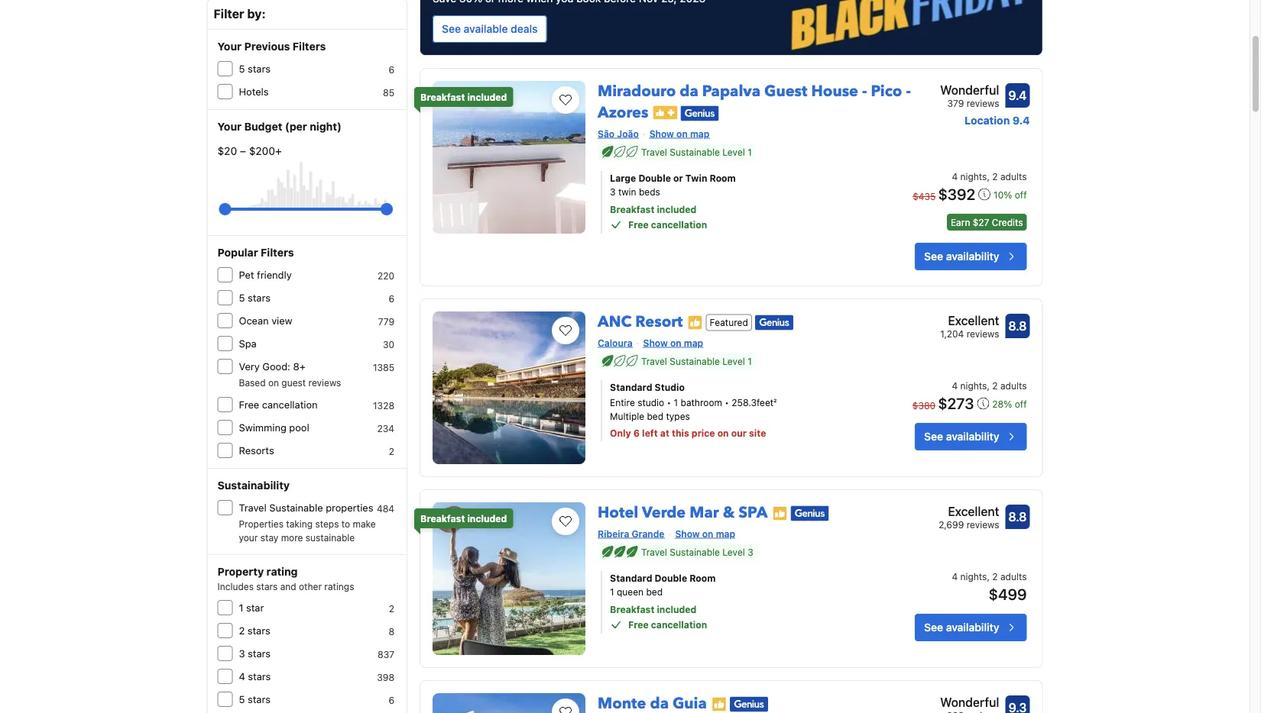 Task type: locate. For each thing, give the bounding box(es) containing it.
1 vertical spatial 3
[[748, 547, 753, 558]]

3 see availability from the top
[[924, 622, 999, 634]]

1 inside standard studio entire studio • 1 bathroom • 258.3feet² multiple bed types only 6 left at this price on our site
[[674, 397, 678, 408]]

0 vertical spatial off
[[1015, 190, 1027, 201]]

very good: 8+
[[239, 361, 306, 373]]

0 vertical spatial excellent
[[948, 314, 999, 328]]

excellent element
[[940, 312, 999, 330], [939, 503, 999, 521]]

1 horizontal spatial •
[[725, 397, 729, 408]]

$273
[[938, 394, 974, 412]]

double for da
[[639, 173, 671, 183]]

1 vertical spatial show on map
[[643, 338, 703, 349]]

0 vertical spatial availability
[[946, 250, 999, 263]]

wonderful link
[[934, 688, 1030, 714]]

ocean
[[239, 315, 269, 327]]

popular
[[217, 246, 258, 259]]

0 vertical spatial see availability
[[924, 250, 999, 263]]

free down based
[[239, 399, 259, 411]]

1 vertical spatial excellent element
[[939, 503, 999, 521]]

room right twin
[[710, 173, 736, 183]]

2 vertical spatial show on map
[[675, 529, 735, 540]]

2 vertical spatial show
[[675, 529, 700, 540]]

standard inside standard studio entire studio • 1 bathroom • 258.3feet² multiple bed types only 6 left at this price on our site
[[610, 382, 652, 393]]

1 5 from the top
[[239, 63, 245, 75]]

beds
[[639, 186, 660, 197]]

0 vertical spatial 8.8
[[1009, 319, 1027, 334]]

breakfast down queen
[[610, 605, 655, 616]]

2 down 234
[[389, 446, 394, 457]]

1385
[[373, 362, 394, 373]]

8.8 for anc resort
[[1009, 319, 1027, 334]]

more
[[281, 533, 303, 543]]

map down da
[[690, 128, 710, 139]]

0 vertical spatial 5 stars
[[239, 63, 271, 75]]

1 up large double or twin room link
[[748, 147, 752, 157]]

reviews
[[967, 98, 999, 109], [967, 329, 999, 339], [308, 378, 341, 388], [967, 520, 999, 530]]

1 travel sustainable level 1 from the top
[[641, 147, 752, 157]]

1 nights from the top
[[960, 171, 987, 182]]

entire
[[610, 397, 635, 408]]

bed inside standard studio entire studio • 1 bathroom • 258.3feet² multiple bed types only 6 left at this price on our site
[[647, 411, 664, 422]]

on for anc
[[670, 338, 681, 349]]

hotel verde mar & spa image
[[433, 503, 586, 656]]

this property is part of our preferred plus program. it's committed to providing outstanding service and excellent value. it'll pay us a higher commission if you make a booking. image
[[653, 106, 678, 120], [653, 106, 678, 120]]

cancellation down based on guest reviews
[[262, 399, 318, 411]]

0 horizontal spatial •
[[667, 397, 671, 408]]

ocean view
[[239, 315, 292, 327]]

2 up 28%
[[992, 381, 998, 391]]

0 horizontal spatial -
[[862, 81, 867, 102]]

0 vertical spatial cancellation
[[651, 219, 707, 230]]

adults inside 4 nights , 2 adults $499
[[1000, 572, 1027, 582]]

level for da
[[723, 147, 745, 157]]

travel sustainable level 1 for da
[[641, 147, 752, 157]]

2 vertical spatial 3
[[239, 649, 245, 660]]

2 vertical spatial see availability
[[924, 622, 999, 634]]

1 vertical spatial scored 8.8 element
[[1005, 505, 1030, 530]]

1 horizontal spatial -
[[906, 81, 911, 102]]

2 vertical spatial free cancellation
[[628, 620, 707, 631]]

nights up $273
[[960, 381, 987, 391]]

3 level from the top
[[723, 547, 745, 558]]

4 nights , 2 adults $499
[[952, 572, 1027, 603]]

free for hotel verde mar & spa
[[628, 620, 649, 631]]

0 vertical spatial level
[[723, 147, 745, 157]]

3 twin beds breakfast included
[[610, 186, 697, 215]]

travel sustainable level 1
[[641, 147, 752, 157], [641, 356, 752, 367]]

1 vertical spatial wonderful
[[940, 696, 999, 710]]

bed inside 1 queen bed breakfast included
[[646, 587, 663, 598]]

left
[[642, 428, 658, 439]]

2 vertical spatial availability
[[946, 622, 999, 634]]

map up studio
[[684, 338, 703, 349]]

1 vertical spatial 9.4
[[1013, 114, 1030, 127]]

1 4 nights , 2 adults from the top
[[952, 171, 1027, 182]]

5 down 4 stars
[[239, 694, 245, 706]]

travel sustainable level 1 up studio
[[641, 356, 752, 367]]

wonderful 379 reviews
[[940, 83, 999, 109]]

cancellation down 1 queen bed breakfast included
[[651, 620, 707, 631]]

availability for anc resort
[[946, 431, 999, 443]]

2 travel sustainable level 1 from the top
[[641, 356, 752, 367]]

at
[[660, 428, 669, 439]]

6 left left
[[633, 428, 640, 439]]

your for your budget (per night)
[[217, 120, 242, 133]]

map for resort
[[684, 338, 703, 349]]

1 8.8 from the top
[[1009, 319, 1027, 334]]

5 stars down 4 stars
[[239, 694, 271, 706]]

3
[[610, 186, 616, 197], [748, 547, 753, 558], [239, 649, 245, 660]]

1 adults from the top
[[1000, 171, 1027, 182]]

9.4 down the scored 9.4 element
[[1013, 114, 1030, 127]]

nights for miradouro da papalva guest house - pico - azores
[[960, 171, 987, 182]]

reviews inside wonderful 379 reviews
[[967, 98, 999, 109]]

excellent up 2,699
[[948, 505, 999, 519]]

8.8 for hotel verde mar & spa
[[1009, 510, 1027, 525]]

room
[[710, 173, 736, 183], [690, 573, 716, 584]]

our
[[731, 428, 747, 439]]

3 up standard double room link
[[748, 547, 753, 558]]

$20 – $200+
[[217, 145, 282, 157]]

see availability down earn
[[924, 250, 999, 263]]

large
[[610, 173, 636, 183]]

1 see availability link from the top
[[915, 243, 1027, 271]]

scored 8.8 element right excellent 1,204 reviews
[[1005, 314, 1030, 339]]

travel up properties
[[239, 503, 267, 514]]

this property is part of our preferred partner program. it's committed to providing excellent service and good value. it'll pay us a higher commission if you make a booking. image
[[688, 315, 703, 331], [688, 315, 703, 331], [772, 506, 787, 522], [772, 506, 787, 522], [711, 698, 727, 713]]

wonderful element for 'scored 9.3' 'element'
[[940, 694, 999, 712]]

free cancellation down 1 queen bed breakfast included
[[628, 620, 707, 631]]

1 vertical spatial bed
[[646, 587, 663, 598]]

see availability for anc resort
[[924, 431, 999, 443]]

, for miradouro da papalva guest house - pico - azores
[[987, 171, 990, 182]]

see availability link for anc resort
[[915, 423, 1027, 451]]

1 wonderful element from the top
[[940, 81, 999, 99]]

nights for anc resort
[[960, 381, 987, 391]]

swimming
[[239, 422, 286, 434]]

0 vertical spatial filters
[[293, 40, 326, 53]]

reviews right 1,204
[[967, 329, 999, 339]]

2 stars
[[239, 626, 270, 637]]

show on map for resort
[[643, 338, 703, 349]]

show on map down resort
[[643, 338, 703, 349]]

hotel verde mar & spa link
[[598, 497, 768, 524]]

map
[[690, 128, 710, 139], [684, 338, 703, 349], [716, 529, 735, 540]]

hotel verde mar & spa
[[598, 503, 768, 524]]

on inside standard studio entire studio • 1 bathroom • 258.3feet² multiple bed types only 6 left at this price on our site
[[717, 428, 729, 439]]

hotels
[[239, 86, 269, 97]]

multiple
[[610, 411, 644, 422]]

travel up studio
[[641, 356, 667, 367]]

travel sustainable level 1 up twin
[[641, 147, 752, 157]]

scored 8.8 element right excellent 2,699 reviews
[[1005, 505, 1030, 530]]

2 standard from the top
[[610, 573, 652, 584]]

1 vertical spatial 5
[[239, 292, 245, 304]]

0 vertical spatial room
[[710, 173, 736, 183]]

this property is part of our preferred partner program. it's committed to providing excellent service and good value. it'll pay us a higher commission if you make a booking. image
[[711, 698, 727, 713]]

1 vertical spatial adults
[[1000, 381, 1027, 391]]

pet friendly
[[239, 269, 292, 281]]

2 breakfast included from the top
[[420, 514, 507, 524]]

show right joão
[[649, 128, 674, 139]]

guest
[[282, 378, 306, 388]]

4 up the $392 at the top right
[[952, 171, 958, 182]]

2 , from the top
[[987, 381, 990, 391]]

standard
[[610, 382, 652, 393], [610, 573, 652, 584]]

1 breakfast included from the top
[[420, 92, 507, 102]]

excellent 1,204 reviews
[[940, 314, 999, 339]]

5 up hotels
[[239, 63, 245, 75]]

1 vertical spatial level
[[723, 356, 745, 367]]

• down studio
[[667, 397, 671, 408]]

2 4 nights , 2 adults from the top
[[952, 381, 1027, 391]]

, down excellent 1,204 reviews
[[987, 381, 990, 391]]

black friday deals image
[[420, 0, 1042, 55]]

level
[[723, 147, 745, 157], [723, 356, 745, 367], [723, 547, 745, 558]]

level up standard studio link
[[723, 356, 745, 367]]

adults up $499
[[1000, 572, 1027, 582]]

breakfast right 85
[[420, 92, 465, 102]]

availability down $273
[[946, 431, 999, 443]]

3 nights from the top
[[960, 572, 987, 582]]

1 vertical spatial see availability link
[[915, 423, 1027, 451]]

standard studio entire studio • 1 bathroom • 258.3feet² multiple bed types only 6 left at this price on our site
[[610, 382, 777, 439]]

your down filter
[[217, 40, 242, 53]]

0 vertical spatial bed
[[647, 411, 664, 422]]

very
[[239, 361, 260, 373]]

28%
[[992, 399, 1012, 410]]

see availability link down $27 on the right top of the page
[[915, 243, 1027, 271]]

on down resort
[[670, 338, 681, 349]]

ribeira grande
[[598, 529, 665, 540]]

$200+
[[249, 145, 282, 157]]

standard studio link
[[610, 381, 868, 394]]

0 vertical spatial adults
[[1000, 171, 1027, 182]]

show up travel sustainable level 3
[[675, 529, 700, 540]]

standard up the entire
[[610, 382, 652, 393]]

0 vertical spatial standard
[[610, 382, 652, 393]]

1 vertical spatial 8.8
[[1009, 510, 1027, 525]]

0 vertical spatial show
[[649, 128, 674, 139]]

2 off from the top
[[1015, 399, 1027, 410]]

off right 28%
[[1015, 399, 1027, 410]]

by:
[[247, 6, 266, 21]]

1 standard from the top
[[610, 382, 652, 393]]

excellent 2,699 reviews
[[939, 505, 999, 530]]

excellent
[[948, 314, 999, 328], [948, 505, 999, 519]]

earn
[[951, 217, 970, 228]]

nights up the $392 at the top right
[[960, 171, 987, 182]]

1 excellent from the top
[[948, 314, 999, 328]]

availability down 4 nights , 2 adults $499
[[946, 622, 999, 634]]

see availability link down 4 nights , 2 adults $499
[[915, 615, 1027, 642]]

4
[[952, 171, 958, 182], [952, 381, 958, 391], [952, 572, 958, 582], [239, 671, 245, 683]]

1 vertical spatial double
[[655, 573, 687, 584]]

miradouro da papalva guest house - pico - azores image
[[433, 81, 586, 234]]

8
[[389, 627, 394, 637]]

travel up 'large double or twin room'
[[641, 147, 667, 157]]

on down very good: 8+
[[268, 378, 279, 388]]

your
[[217, 40, 242, 53], [217, 120, 242, 133]]

0 horizontal spatial 3
[[239, 649, 245, 660]]

includes
[[217, 582, 254, 592]]

property rating includes stars and other ratings
[[217, 566, 354, 592]]

1 vertical spatial availability
[[946, 431, 999, 443]]

1 vertical spatial standard
[[610, 573, 652, 584]]

5 down pet
[[239, 292, 245, 304]]

1 horizontal spatial 3
[[610, 186, 616, 197]]

3 availability from the top
[[946, 622, 999, 634]]

twin
[[685, 173, 707, 183]]

to
[[341, 519, 350, 530]]

cancellation
[[651, 219, 707, 230], [262, 399, 318, 411], [651, 620, 707, 631]]

1 left star at the left bottom of the page
[[239, 603, 243, 614]]

availability down $27 on the right top of the page
[[946, 250, 999, 263]]

1 vertical spatial ,
[[987, 381, 990, 391]]

free
[[628, 219, 649, 230], [239, 399, 259, 411], [628, 620, 649, 631]]

6 inside standard studio entire studio • 1 bathroom • 258.3feet² multiple bed types only 6 left at this price on our site
[[633, 428, 640, 439]]

breakfast
[[420, 92, 465, 102], [610, 204, 655, 215], [420, 514, 465, 524], [610, 605, 655, 616]]

1 vertical spatial show
[[643, 338, 668, 349]]

filters up friendly
[[261, 246, 294, 259]]

3 see availability link from the top
[[915, 615, 1027, 642]]

sustainable up twin
[[670, 147, 720, 157]]

, up $499
[[987, 572, 990, 582]]

4 down 2,699
[[952, 572, 958, 582]]

adults up 10% off
[[1000, 171, 1027, 182]]

1 level from the top
[[723, 147, 745, 157]]

6 up 779
[[389, 293, 394, 304]]

see available deals button
[[433, 15, 547, 43]]

wonderful left 'scored 9.3' 'element'
[[940, 696, 999, 710]]

house
[[811, 81, 858, 102]]

types
[[666, 411, 690, 422]]

night)
[[310, 120, 342, 133]]

0 vertical spatial ,
[[987, 171, 990, 182]]

2 scored 8.8 element from the top
[[1005, 505, 1030, 530]]

wonderful element left 'scored 9.3' 'element'
[[940, 694, 999, 712]]

1 vertical spatial 4 nights , 2 adults
[[952, 381, 1027, 391]]

scored 9.4 element
[[1005, 83, 1030, 108]]

earn $27 credits
[[951, 217, 1023, 228]]

2 see availability from the top
[[924, 431, 999, 443]]

6 down 398
[[389, 696, 394, 706]]

8.8 right excellent 2,699 reviews
[[1009, 510, 1027, 525]]

stars down rating
[[256, 582, 278, 592]]

price
[[692, 428, 715, 439]]

4 nights , 2 adults up 10% on the right top of the page
[[952, 171, 1027, 182]]

studio
[[638, 397, 664, 408]]

1 vertical spatial nights
[[960, 381, 987, 391]]

your budget (per night)
[[217, 120, 342, 133]]

0 vertical spatial scored 8.8 element
[[1005, 314, 1030, 339]]

on left our
[[717, 428, 729, 439]]

3 adults from the top
[[1000, 572, 1027, 582]]

4 nights , 2 adults for anc resort
[[952, 381, 1027, 391]]

&
[[723, 503, 735, 524]]

3 inside '3 twin beds breakfast included'
[[610, 186, 616, 197]]

double up the "beds"
[[639, 173, 671, 183]]

nights down 2,699
[[960, 572, 987, 582]]

mar
[[690, 503, 719, 524]]

1 vertical spatial see availability
[[924, 431, 999, 443]]

2 level from the top
[[723, 356, 745, 367]]

map down &
[[716, 529, 735, 540]]

1 vertical spatial filters
[[261, 246, 294, 259]]

level for verde
[[723, 547, 745, 558]]

2 vertical spatial nights
[[960, 572, 987, 582]]

2 vertical spatial cancellation
[[651, 620, 707, 631]]

excellent for anc resort
[[948, 314, 999, 328]]

adults for anc resort
[[1000, 381, 1027, 391]]

0 vertical spatial show on map
[[649, 128, 710, 139]]

0 vertical spatial 4 nights , 2 adults
[[952, 171, 1027, 182]]

2 excellent from the top
[[948, 505, 999, 519]]

5 stars
[[239, 63, 271, 75], [239, 292, 271, 304], [239, 694, 271, 706]]

adults
[[1000, 171, 1027, 182], [1000, 381, 1027, 391], [1000, 572, 1027, 582]]

0 vertical spatial double
[[639, 173, 671, 183]]

2 nights from the top
[[960, 381, 987, 391]]

2 vertical spatial free
[[628, 620, 649, 631]]

2 vertical spatial 5 stars
[[239, 694, 271, 706]]

0 vertical spatial map
[[690, 128, 710, 139]]

0 vertical spatial see availability link
[[915, 243, 1027, 271]]

2 see availability link from the top
[[915, 423, 1027, 451]]

sustainable up studio
[[670, 356, 720, 367]]

1 scored 8.8 element from the top
[[1005, 314, 1030, 339]]

excellent for hotel verde mar & spa
[[948, 505, 999, 519]]

0 vertical spatial 3
[[610, 186, 616, 197]]

scored 8.8 element for anc resort
[[1005, 314, 1030, 339]]

1 - from the left
[[862, 81, 867, 102]]

see availability down 4 nights , 2 adults $499
[[924, 622, 999, 634]]

on down da
[[676, 128, 688, 139]]

1 vertical spatial room
[[690, 573, 716, 584]]

adults up 28% off
[[1000, 381, 1027, 391]]

group
[[225, 197, 387, 222]]

1 wonderful from the top
[[940, 83, 999, 97]]

bed down standard double room on the bottom of page
[[646, 587, 663, 598]]

excellent inside excellent 1,204 reviews
[[948, 314, 999, 328]]

9.4
[[1009, 88, 1027, 103], [1013, 114, 1030, 127]]

0 vertical spatial travel sustainable level 1
[[641, 147, 752, 157]]

1 vertical spatial cancellation
[[262, 399, 318, 411]]

sustainable for hotel
[[670, 547, 720, 558]]

scored 8.8 element
[[1005, 314, 1030, 339], [1005, 505, 1030, 530]]

1 vertical spatial excellent
[[948, 505, 999, 519]]

reviews inside excellent 1,204 reviews
[[967, 329, 999, 339]]

0 vertical spatial nights
[[960, 171, 987, 182]]

2 vertical spatial level
[[723, 547, 745, 558]]

cancellation for hotel
[[651, 620, 707, 631]]

6
[[389, 64, 394, 75], [389, 293, 394, 304], [633, 428, 640, 439], [389, 696, 394, 706]]

1 vertical spatial map
[[684, 338, 703, 349]]

show on map up travel sustainable level 3
[[675, 529, 735, 540]]

1 see availability from the top
[[924, 250, 999, 263]]

2 your from the top
[[217, 120, 242, 133]]

stars down star at the left bottom of the page
[[248, 626, 270, 637]]

2 8.8 from the top
[[1009, 510, 1027, 525]]

reviews inside excellent 2,699 reviews
[[967, 520, 999, 530]]

map for verde
[[716, 529, 735, 540]]

reviews up location
[[967, 98, 999, 109]]

0 vertical spatial excellent element
[[940, 312, 999, 330]]

see available deals
[[442, 23, 538, 35]]

1 vertical spatial 5 stars
[[239, 292, 271, 304]]

1 your from the top
[[217, 40, 242, 53]]

2 vertical spatial 5
[[239, 694, 245, 706]]

1 vertical spatial off
[[1015, 399, 1027, 410]]

reviews for excellent 1,204 reviews
[[967, 329, 999, 339]]

1 off from the top
[[1015, 190, 1027, 201]]

2 vertical spatial adults
[[1000, 572, 1027, 582]]

reviews right 2,699
[[967, 520, 999, 530]]

0 vertical spatial wonderful
[[940, 83, 999, 97]]

2 vertical spatial ,
[[987, 572, 990, 582]]

sustainable
[[670, 147, 720, 157], [670, 356, 720, 367], [269, 503, 323, 514], [670, 547, 720, 558]]

1 vertical spatial breakfast included
[[420, 514, 507, 524]]

stars up hotels
[[248, 63, 271, 75]]

2 • from the left
[[725, 397, 729, 408]]

twin
[[618, 186, 636, 197]]

wonderful for wonderful 379 reviews
[[940, 83, 999, 97]]

wonderful element
[[940, 81, 999, 99], [940, 694, 999, 712]]

2 adults from the top
[[1000, 381, 1027, 391]]

room down travel sustainable level 3
[[690, 573, 716, 584]]

free down 1 queen bed breakfast included
[[628, 620, 649, 631]]

0 vertical spatial your
[[217, 40, 242, 53]]

2 wonderful from the top
[[940, 696, 999, 710]]

9.4 up location 9.4
[[1009, 88, 1027, 103]]

1 up types
[[674, 397, 678, 408]]

2 availability from the top
[[946, 431, 999, 443]]

, up earn $27 credits
[[987, 171, 990, 182]]

1 vertical spatial travel sustainable level 1
[[641, 356, 752, 367]]

show on map
[[649, 128, 710, 139], [643, 338, 703, 349], [675, 529, 735, 540]]

filters right previous
[[293, 40, 326, 53]]

deals
[[511, 23, 538, 35]]

off right 10% on the right top of the page
[[1015, 190, 1027, 201]]

show down resort
[[643, 338, 668, 349]]

on
[[676, 128, 688, 139], [670, 338, 681, 349], [268, 378, 279, 388], [717, 428, 729, 439], [702, 529, 713, 540]]

free cancellation for miradouro
[[628, 219, 707, 230]]

0 vertical spatial free
[[628, 219, 649, 230]]

2 vertical spatial map
[[716, 529, 735, 540]]

0 vertical spatial breakfast included
[[420, 92, 507, 102]]

5 stars up ocean
[[239, 292, 271, 304]]

travel inside travel sustainable properties 484 properties taking steps to make your stay more sustainable
[[239, 503, 267, 514]]

0 vertical spatial 5
[[239, 63, 245, 75]]

1 , from the top
[[987, 171, 990, 182]]

see availability down $273
[[924, 431, 999, 443]]

breakfast inside '3 twin beds breakfast included'
[[610, 204, 655, 215]]

your previous filters
[[217, 40, 326, 53]]

4 up $273
[[952, 381, 958, 391]]

8.8 right excellent 1,204 reviews
[[1009, 319, 1027, 334]]

0 vertical spatial free cancellation
[[628, 219, 707, 230]]

3 , from the top
[[987, 572, 990, 582]]

genius discounts available at this property. image
[[681, 106, 719, 121], [681, 106, 719, 121], [755, 315, 793, 331], [755, 315, 793, 331], [791, 506, 829, 522], [791, 506, 829, 522], [730, 698, 768, 713], [730, 698, 768, 713]]

2 up $499
[[992, 572, 998, 582]]

standard up queen
[[610, 573, 652, 584]]

ratings
[[324, 582, 354, 592]]

1 vertical spatial free cancellation
[[239, 399, 318, 411]]

1 vertical spatial your
[[217, 120, 242, 133]]

2
[[992, 171, 998, 182], [992, 381, 998, 391], [389, 446, 394, 457], [992, 572, 998, 582], [389, 604, 394, 615], [239, 626, 245, 637]]

4 nights , 2 adults for miradouro da papalva guest house - pico - azores
[[952, 171, 1027, 182]]

30
[[383, 339, 394, 350]]

cancellation for miradouro
[[651, 219, 707, 230]]

large double or twin room
[[610, 173, 736, 183]]

2 vertical spatial see availability link
[[915, 615, 1027, 642]]

0 vertical spatial wonderful element
[[940, 81, 999, 99]]

excellent inside excellent 2,699 reviews
[[948, 505, 999, 519]]

queen
[[617, 587, 644, 598]]

see inside button
[[442, 23, 461, 35]]

sustainable down mar
[[670, 547, 720, 558]]

2 wonderful element from the top
[[940, 694, 999, 712]]

excellent up 1,204
[[948, 314, 999, 328]]

good:
[[262, 361, 290, 373]]

free cancellation for hotel
[[628, 620, 707, 631]]

level for resort
[[723, 356, 745, 367]]

1 vertical spatial wonderful element
[[940, 694, 999, 712]]

wonderful for wonderful
[[940, 696, 999, 710]]



Task type: vqa. For each thing, say whether or not it's contained in the screenshot.
9.4
yes



Task type: describe. For each thing, give the bounding box(es) containing it.
scored 8.8 element for hotel verde mar & spa
[[1005, 505, 1030, 530]]

previous
[[244, 40, 290, 53]]

1 5 stars from the top
[[239, 63, 271, 75]]

papalva
[[702, 81, 761, 102]]

included inside '3 twin beds breakfast included'
[[657, 204, 697, 215]]

2 inside 4 nights , 2 adults $499
[[992, 572, 998, 582]]

map for da
[[690, 128, 710, 139]]

1328
[[373, 401, 394, 411]]

based
[[239, 378, 266, 388]]

3 5 from the top
[[239, 694, 245, 706]]

stars down 3 stars
[[248, 671, 271, 683]]

234
[[377, 423, 394, 434]]

2 5 stars from the top
[[239, 292, 271, 304]]

$20
[[217, 145, 237, 157]]

breakfast included for hotel
[[420, 514, 507, 524]]

view
[[271, 315, 292, 327]]

são joão
[[598, 128, 639, 139]]

, inside 4 nights , 2 adults $499
[[987, 572, 990, 582]]

779
[[378, 316, 394, 327]]

filter
[[214, 6, 244, 21]]

free for miradouro da papalva guest house - pico - azores
[[628, 219, 649, 230]]

studio
[[655, 382, 685, 393]]

this
[[672, 428, 689, 439]]

joão
[[617, 128, 639, 139]]

room inside large double or twin room link
[[710, 173, 736, 183]]

show on map for da
[[649, 128, 710, 139]]

220
[[378, 271, 394, 281]]

8+
[[293, 361, 306, 373]]

3 for 3 stars
[[239, 649, 245, 660]]

room inside standard double room link
[[690, 573, 716, 584]]

travel for miradouro
[[641, 147, 667, 157]]

show on map for verde
[[675, 529, 735, 540]]

show for da
[[649, 128, 674, 139]]

2 down 1 star
[[239, 626, 245, 637]]

$499
[[989, 585, 1027, 603]]

breakfast inside 1 queen bed breakfast included
[[610, 605, 655, 616]]

2,699
[[939, 520, 964, 530]]

reviews for wonderful 379 reviews
[[967, 98, 999, 109]]

1 vertical spatial free
[[239, 399, 259, 411]]

breakfast included for miradouro
[[420, 92, 507, 102]]

sustainable inside travel sustainable properties 484 properties taking steps to make your stay more sustainable
[[269, 503, 323, 514]]

on for hotel
[[702, 529, 713, 540]]

site
[[749, 428, 766, 439]]

make
[[353, 519, 376, 530]]

off for anc resort
[[1015, 399, 1027, 410]]

6 up 85
[[389, 64, 394, 75]]

1 availability from the top
[[946, 250, 999, 263]]

large double or twin room link
[[610, 171, 868, 185]]

miradouro
[[598, 81, 676, 102]]

pico
[[871, 81, 902, 102]]

breakfast right 484
[[420, 514, 465, 524]]

reviews right guest
[[308, 378, 341, 388]]

379
[[947, 98, 964, 109]]

adults for miradouro da papalva guest house - pico - azores
[[1000, 171, 1027, 182]]

pool
[[289, 422, 309, 434]]

4 stars
[[239, 671, 271, 683]]

wonderful element for the scored 9.4 element
[[940, 81, 999, 99]]

travel for hotel
[[641, 547, 667, 558]]

1 star
[[239, 603, 264, 614]]

sustainability
[[217, 480, 290, 492]]

1 queen bed breakfast included
[[610, 587, 697, 616]]

2 - from the left
[[906, 81, 911, 102]]

28% off
[[992, 399, 1027, 410]]

3 5 stars from the top
[[239, 694, 271, 706]]

travel sustainable level 1 for resort
[[641, 356, 752, 367]]

see availability for hotel verde mar & spa
[[924, 622, 999, 634]]

standard double room
[[610, 573, 716, 584]]

taking
[[286, 519, 313, 530]]

verde
[[642, 503, 686, 524]]

reviews for excellent 2,699 reviews
[[967, 520, 999, 530]]

rating
[[266, 566, 298, 579]]

standard for standard studio entire studio • 1 bathroom • 258.3feet² multiple bed types only 6 left at this price on our site
[[610, 382, 652, 393]]

837
[[378, 650, 394, 660]]

4 inside 4 nights , 2 adults $499
[[952, 572, 958, 582]]

2 up 8
[[389, 604, 394, 615]]

stars down 4 stars
[[248, 694, 271, 706]]

off for miradouro da papalva guest house - pico - azores
[[1015, 190, 1027, 201]]

nights inside 4 nights , 2 adults $499
[[960, 572, 987, 582]]

85
[[383, 87, 394, 98]]

1 inside 1 queen bed breakfast included
[[610, 587, 614, 598]]

excellent element for anc resort
[[940, 312, 999, 330]]

2 horizontal spatial 3
[[748, 547, 753, 558]]

stars up ocean
[[248, 292, 271, 304]]

1,204
[[940, 329, 964, 339]]

sustainable
[[306, 533, 355, 543]]

azores
[[598, 102, 648, 123]]

$435
[[913, 191, 936, 202]]

hotel
[[598, 503, 638, 524]]

star
[[246, 603, 264, 614]]

3 for 3 twin beds breakfast included
[[610, 186, 616, 197]]

show for verde
[[675, 529, 700, 540]]

miradouro da papalva guest house - pico - azores
[[598, 81, 911, 123]]

0 vertical spatial 9.4
[[1009, 88, 1027, 103]]

1 up standard studio link
[[748, 356, 752, 367]]

steps
[[315, 519, 339, 530]]

available
[[464, 23, 508, 35]]

on for miradouro
[[676, 128, 688, 139]]

swimming pool
[[239, 422, 309, 434]]

standard for standard double room
[[610, 573, 652, 584]]

258.3feet²
[[732, 397, 777, 408]]

484
[[377, 504, 394, 514]]

2 5 from the top
[[239, 292, 245, 304]]

popular filters
[[217, 246, 294, 259]]

sustainable for anc
[[670, 356, 720, 367]]

sustainable for miradouro
[[670, 147, 720, 157]]

your
[[239, 533, 258, 543]]

–
[[240, 145, 246, 157]]

1 • from the left
[[667, 397, 671, 408]]

show for resort
[[643, 338, 668, 349]]

or
[[673, 173, 683, 183]]

travel for anc
[[641, 356, 667, 367]]

double for verde
[[655, 573, 687, 584]]

stars inside property rating includes stars and other ratings
[[256, 582, 278, 592]]

, for anc resort
[[987, 381, 990, 391]]

and
[[280, 582, 296, 592]]

resort
[[635, 312, 683, 333]]

4 down 3 stars
[[239, 671, 245, 683]]

see availability link for hotel verde mar & spa
[[915, 615, 1027, 642]]

(per
[[285, 120, 307, 133]]

guest
[[764, 81, 807, 102]]

caloura
[[598, 338, 633, 349]]

other
[[299, 582, 322, 592]]

398
[[377, 673, 394, 683]]

da
[[680, 81, 698, 102]]

grande
[[632, 529, 665, 540]]

ribeira
[[598, 529, 629, 540]]

resorts
[[239, 445, 274, 457]]

included inside 1 queen bed breakfast included
[[657, 605, 697, 616]]

3 stars
[[239, 649, 271, 660]]

são
[[598, 128, 615, 139]]

spa
[[239, 338, 257, 350]]

standard double room link
[[610, 572, 868, 585]]

travel sustainable level 3
[[641, 547, 753, 558]]

excellent element for hotel verde mar & spa
[[939, 503, 999, 521]]

availability for hotel verde mar & spa
[[946, 622, 999, 634]]

2 up 10% on the right top of the page
[[992, 171, 998, 182]]

10% off
[[994, 190, 1027, 201]]

stars up 4 stars
[[248, 649, 271, 660]]

miradouro da papalva guest house - pico - azores link
[[598, 75, 911, 123]]

scored 9.3 element
[[1005, 696, 1030, 714]]

only
[[610, 428, 631, 439]]

budget
[[244, 120, 282, 133]]

properties
[[326, 503, 373, 514]]

credits
[[992, 217, 1023, 228]]

your for your previous filters
[[217, 40, 242, 53]]

anc resort image
[[433, 312, 586, 465]]



